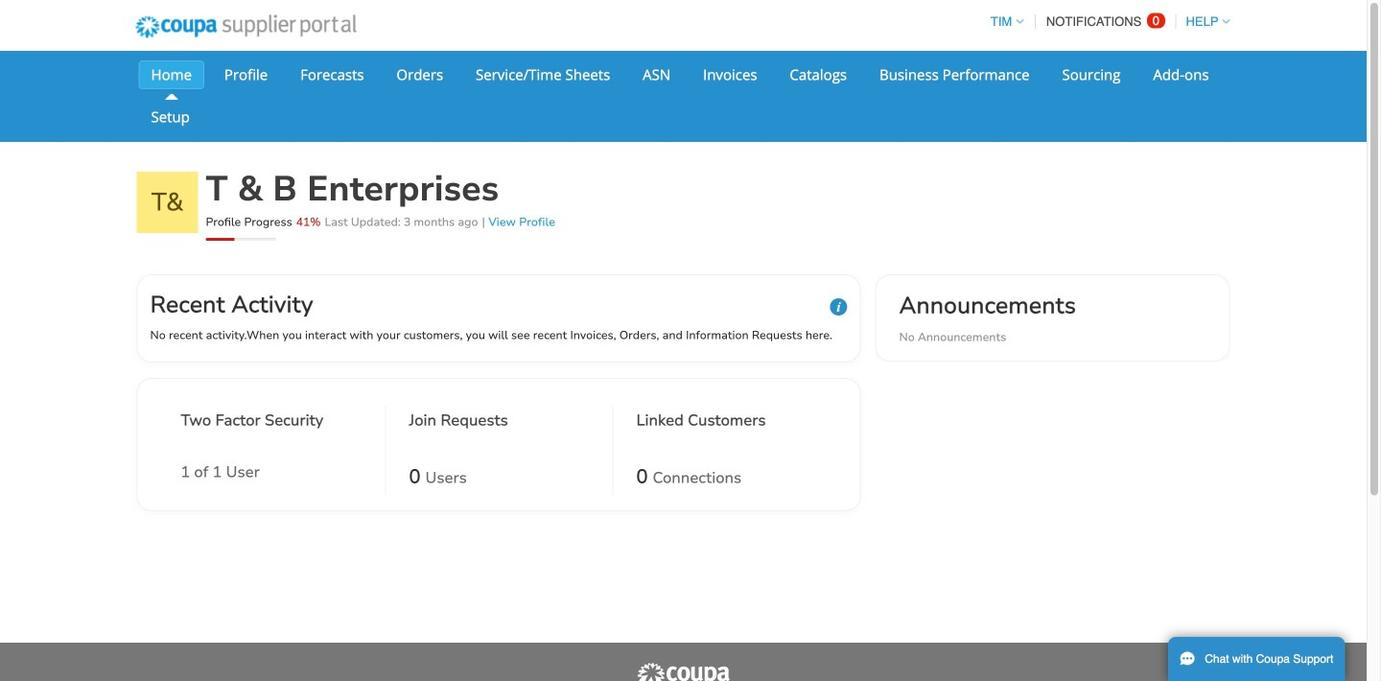 Task type: locate. For each thing, give the bounding box(es) containing it.
0 vertical spatial coupa supplier portal image
[[122, 3, 370, 51]]

1 vertical spatial coupa supplier portal image
[[636, 662, 732, 681]]

0 horizontal spatial coupa supplier portal image
[[122, 3, 370, 51]]

1 horizontal spatial coupa supplier portal image
[[636, 662, 732, 681]]

navigation
[[982, 3, 1230, 40]]

coupa supplier portal image
[[122, 3, 370, 51], [636, 662, 732, 681]]



Task type: describe. For each thing, give the bounding box(es) containing it.
additional information image
[[830, 298, 848, 316]]

t& image
[[137, 172, 198, 233]]



Task type: vqa. For each thing, say whether or not it's contained in the screenshot.
first Logo
no



